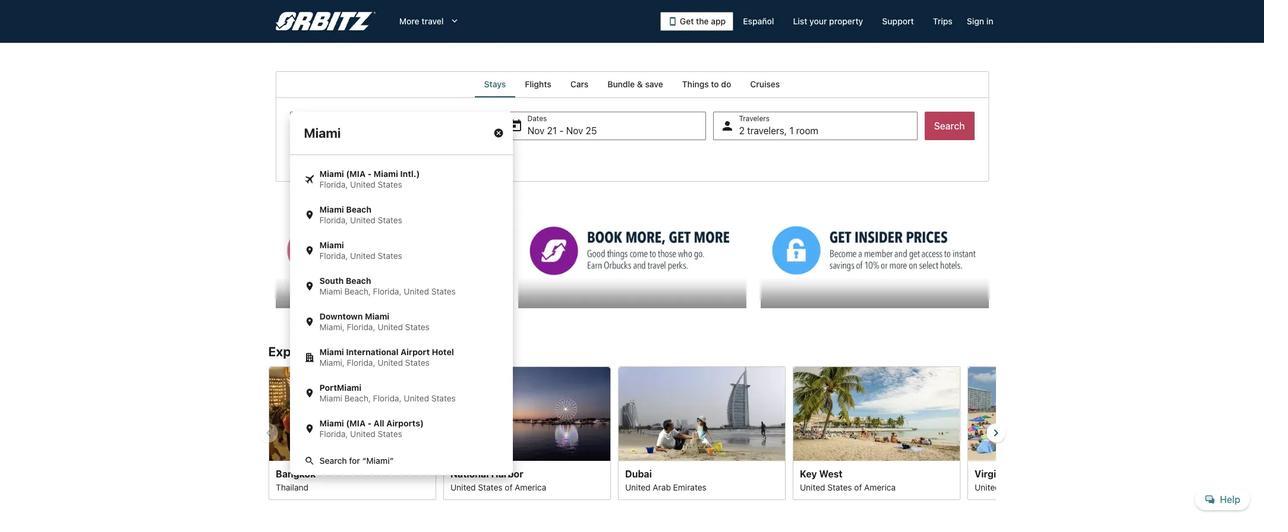 Task type: locate. For each thing, give the bounding box(es) containing it.
get the app link
[[660, 12, 734, 31]]

florida, down flight in the left of the page
[[319, 180, 348, 190]]

florida, inside miami (mia - all airports) florida, united states
[[319, 429, 348, 439]]

all
[[374, 418, 384, 429]]

2 horizontal spatial of
[[1029, 482, 1037, 492]]

3 small image from the top
[[304, 352, 315, 363]]

states inside downtown miami miami, florida, united states
[[405, 322, 430, 332]]

explore stays in trending destinations main content
[[0, 71, 1264, 522]]

more travel
[[399, 16, 444, 26]]

states inside key west united states of america
[[827, 482, 852, 492]]

0 vertical spatial -
[[559, 125, 564, 136]]

trips link
[[924, 11, 962, 32]]

small image right opens in a new window image
[[304, 210, 315, 221]]

in
[[987, 16, 994, 26], [353, 344, 364, 359]]

america inside national harbor united states of america
[[515, 482, 546, 492]]

tab list containing stays
[[276, 71, 989, 97]]

1 vertical spatial beach
[[346, 276, 371, 286]]

florida, up all
[[373, 394, 402, 404]]

room
[[796, 125, 819, 136]]

florida, inside 'miami (mia - miami intl.) florida, united states'
[[319, 180, 348, 190]]

add left flight in the left of the page
[[305, 152, 321, 162]]

nov left 25
[[566, 125, 583, 136]]

add for add a flight
[[305, 152, 321, 162]]

a left 'car'
[[389, 152, 394, 162]]

beach, up downtown
[[345, 287, 371, 297]]

search inside button
[[934, 121, 965, 131]]

united up miami florida, united states
[[350, 215, 376, 225]]

show previous card image
[[261, 426, 276, 440]]

united down international
[[378, 358, 403, 368]]

florida, inside portmiami miami beach, florida, united states
[[373, 394, 402, 404]]

united down all
[[350, 429, 376, 439]]

nov
[[528, 125, 545, 136], [566, 125, 583, 136]]

west
[[819, 469, 842, 479]]

things to do
[[682, 79, 731, 89]]

- for nov
[[559, 125, 564, 136]]

list your property link
[[784, 11, 873, 32]]

add
[[305, 152, 321, 162], [372, 152, 387, 162]]

a for flight
[[323, 152, 327, 162]]

emirates
[[673, 482, 706, 492]]

small image right show previous card image
[[304, 424, 315, 435]]

download the app button image
[[668, 17, 678, 26]]

small image left stays
[[304, 352, 315, 363]]

beach down 'miami (mia - miami intl.) florida, united states'
[[346, 204, 371, 215]]

- inside 'miami (mia - miami intl.) florida, united states'
[[368, 169, 372, 179]]

small image down "add a flight"
[[304, 174, 315, 185]]

bundle & save link
[[598, 71, 673, 97]]

beach inside "virginia beach united states of america"
[[1012, 469, 1041, 479]]

1 horizontal spatial search
[[934, 121, 965, 131]]

1 vertical spatial (mia
[[346, 418, 366, 429]]

1
[[790, 125, 794, 136]]

nov 21 - nov 25 button
[[501, 112, 706, 140]]

2 travelers, 1 room button
[[713, 112, 918, 140]]

small image left portmiami
[[304, 388, 315, 399]]

2 vertical spatial -
[[368, 418, 372, 429]]

small image for miami (mia - miami intl.)
[[304, 174, 315, 185]]

small image left south
[[304, 281, 315, 292]]

0 horizontal spatial search
[[319, 456, 347, 466]]

3 america from the left
[[1039, 482, 1070, 492]]

nov left '21'
[[528, 125, 545, 136]]

2 of from the left
[[854, 482, 862, 492]]

get the app
[[680, 16, 726, 26]]

small image
[[304, 281, 315, 292], [304, 317, 315, 328], [304, 352, 315, 363], [304, 388, 315, 399]]

things to do link
[[673, 71, 741, 97]]

florida, inside miami beach florida, united states
[[319, 215, 348, 225]]

0 horizontal spatial in
[[353, 344, 364, 359]]

(mia inside 'miami (mia - miami intl.) florida, united states'
[[346, 169, 366, 179]]

3 of from the left
[[1029, 482, 1037, 492]]

(mia for all
[[346, 418, 366, 429]]

sign in
[[967, 16, 994, 26]]

Going to text field
[[290, 112, 513, 155]]

in right sign
[[987, 16, 994, 26]]

united inside miami international airport hotel miami, florida, united states
[[378, 358, 403, 368]]

america inside "virginia beach united states of america"
[[1039, 482, 1070, 492]]

2 beach, from the top
[[345, 394, 371, 404]]

small image left miami florida, united states
[[304, 245, 315, 256]]

beach for south beach
[[346, 276, 371, 286]]

states inside miami (mia - all airports) florida, united states
[[378, 429, 402, 439]]

stays link
[[475, 71, 516, 97]]

beach right south
[[346, 276, 371, 286]]

of inside "virginia beach united states of america"
[[1029, 482, 1037, 492]]

in right stays
[[353, 344, 364, 359]]

florida, up south
[[319, 251, 348, 261]]

small image
[[304, 174, 315, 185], [304, 210, 315, 221], [304, 245, 315, 256], [304, 424, 315, 435], [304, 456, 315, 467]]

america
[[515, 482, 546, 492], [864, 482, 896, 492], [1039, 482, 1070, 492]]

- left all
[[368, 418, 372, 429]]

florida, up miami florida, united states
[[319, 215, 348, 225]]

add for add a car
[[372, 152, 387, 162]]

a for car
[[389, 152, 394, 162]]

1 small image from the top
[[304, 174, 315, 185]]

support
[[882, 16, 914, 26]]

search for search for "miami"
[[319, 456, 347, 466]]

beach for miami beach
[[346, 204, 371, 215]]

states inside "virginia beach united states of america"
[[1002, 482, 1027, 492]]

miami,
[[319, 322, 345, 332], [319, 358, 345, 368]]

beach right virginia
[[1012, 469, 1041, 479]]

beach, inside south beach miami beach, florida, united states
[[345, 287, 371, 297]]

miami inside miami international airport hotel miami, florida, united states
[[319, 347, 344, 357]]

1 horizontal spatial nov
[[566, 125, 583, 136]]

florida, up downtown miami miami, florida, united states
[[373, 287, 402, 297]]

1 horizontal spatial add
[[372, 152, 387, 162]]

small image for miami
[[304, 352, 315, 363]]

national harbor united states of america
[[450, 469, 546, 492]]

1 horizontal spatial a
[[389, 152, 394, 162]]

1 (mia from the top
[[346, 169, 366, 179]]

1 vertical spatial in
[[353, 344, 364, 359]]

(mia left all
[[346, 418, 366, 429]]

portmiami
[[319, 383, 361, 393]]

4 small image from the top
[[304, 388, 315, 399]]

miami, inside downtown miami miami, florida, united states
[[319, 322, 345, 332]]

miami inside miami florida, united states
[[319, 240, 344, 250]]

0 horizontal spatial america
[[515, 482, 546, 492]]

united inside 'miami (mia - miami intl.) florida, united states'
[[350, 180, 376, 190]]

(mia down flight in the left of the page
[[346, 169, 366, 179]]

united down virginia
[[975, 482, 1000, 492]]

1 miami, from the top
[[319, 322, 345, 332]]

0 vertical spatial beach,
[[345, 287, 371, 297]]

travelers,
[[747, 125, 787, 136]]

2 small image from the top
[[304, 210, 315, 221]]

of inside key west united states of america
[[854, 482, 862, 492]]

florida, up search for "miami"
[[319, 429, 348, 439]]

0 vertical spatial beach
[[346, 204, 371, 215]]

explore stays in trending destinations
[[268, 344, 497, 359]]

florida, inside miami international airport hotel miami, florida, united states
[[347, 358, 375, 368]]

america inside key west united states of america
[[864, 482, 896, 492]]

united up miami beach florida, united states
[[350, 180, 376, 190]]

united down dubai on the bottom of page
[[625, 482, 650, 492]]

miami, down downtown
[[319, 322, 345, 332]]

miami, up portmiami
[[319, 358, 345, 368]]

the
[[696, 16, 709, 26]]

miami inside portmiami miami beach, florida, united states
[[319, 394, 342, 404]]

- inside miami (mia - all airports) florida, united states
[[368, 418, 372, 429]]

2 small image from the top
[[304, 317, 315, 328]]

harbor
[[491, 469, 523, 479]]

2
[[739, 125, 745, 136]]

florida, inside south beach miami beach, florida, united states
[[373, 287, 402, 297]]

beach inside south beach miami beach, florida, united states
[[346, 276, 371, 286]]

florida,
[[319, 180, 348, 190], [319, 215, 348, 225], [319, 251, 348, 261], [373, 287, 402, 297], [347, 322, 375, 332], [347, 358, 375, 368], [373, 394, 402, 404], [319, 429, 348, 439]]

miami, inside miami international airport hotel miami, florida, united states
[[319, 358, 345, 368]]

states inside south beach miami beach, florida, united states
[[431, 287, 456, 297]]

of inside national harbor united states of america
[[505, 482, 512, 492]]

español button
[[734, 11, 784, 32]]

0 vertical spatial search
[[934, 121, 965, 131]]

travel
[[422, 16, 444, 26]]

1 vertical spatial search
[[319, 456, 347, 466]]

things
[[682, 79, 709, 89]]

miami
[[319, 169, 344, 179], [374, 169, 398, 179], [319, 204, 344, 215], [319, 240, 344, 250], [319, 287, 342, 297], [365, 311, 390, 322], [319, 347, 344, 357], [319, 394, 342, 404], [319, 418, 344, 429]]

states inside national harbor united states of america
[[478, 482, 502, 492]]

search button
[[925, 112, 975, 140]]

united up south beach miami beach, florida, united states
[[350, 251, 376, 261]]

get
[[680, 16, 694, 26]]

beach inside miami beach florida, united states
[[346, 204, 371, 215]]

- for all
[[368, 418, 372, 429]]

- inside button
[[559, 125, 564, 136]]

cruises
[[750, 79, 780, 89]]

small image up bangkok
[[304, 456, 315, 467]]

of
[[505, 482, 512, 492], [854, 482, 862, 492], [1029, 482, 1037, 492]]

united up trending
[[378, 322, 403, 332]]

2 a from the left
[[389, 152, 394, 162]]

1 horizontal spatial in
[[987, 16, 994, 26]]

2 horizontal spatial america
[[1039, 482, 1070, 492]]

1 horizontal spatial of
[[854, 482, 862, 492]]

states
[[378, 180, 402, 190], [378, 215, 402, 225], [378, 251, 402, 261], [431, 287, 456, 297], [405, 322, 430, 332], [405, 358, 430, 368], [431, 394, 456, 404], [378, 429, 402, 439], [478, 482, 502, 492], [827, 482, 852, 492], [1002, 482, 1027, 492]]

1 a from the left
[[323, 152, 327, 162]]

florida, inside downtown miami miami, florida, united states
[[347, 322, 375, 332]]

- right '21'
[[559, 125, 564, 136]]

1 vertical spatial -
[[368, 169, 372, 179]]

united
[[350, 180, 376, 190], [350, 215, 376, 225], [350, 251, 376, 261], [404, 287, 429, 297], [378, 322, 403, 332], [378, 358, 403, 368], [404, 394, 429, 404], [350, 429, 376, 439], [450, 482, 476, 492], [625, 482, 650, 492], [800, 482, 825, 492], [975, 482, 1000, 492]]

1 of from the left
[[505, 482, 512, 492]]

1 vertical spatial miami,
[[319, 358, 345, 368]]

united up downtown miami miami, florida, united states
[[404, 287, 429, 297]]

app
[[711, 16, 726, 26]]

states inside miami international airport hotel miami, florida, united states
[[405, 358, 430, 368]]

1 add from the left
[[305, 152, 321, 162]]

1 horizontal spatial america
[[864, 482, 896, 492]]

in inside dropdown button
[[987, 16, 994, 26]]

2 miami, from the top
[[319, 358, 345, 368]]

united down key
[[800, 482, 825, 492]]

small image left downtown
[[304, 317, 315, 328]]

tab list
[[276, 71, 989, 97]]

(mia inside miami (mia - all airports) florida, united states
[[346, 418, 366, 429]]

1 vertical spatial beach,
[[345, 394, 371, 404]]

0 vertical spatial in
[[987, 16, 994, 26]]

0 horizontal spatial a
[[323, 152, 327, 162]]

flight
[[330, 152, 349, 162]]

florida, down downtown
[[347, 322, 375, 332]]

2 vertical spatial beach
[[1012, 469, 1041, 479]]

miami inside downtown miami miami, florida, united states
[[365, 311, 390, 322]]

1 beach, from the top
[[345, 287, 371, 297]]

stays
[[317, 344, 350, 359]]

1 small image from the top
[[304, 281, 315, 292]]

0 vertical spatial miami,
[[319, 322, 345, 332]]

small image for downtown
[[304, 317, 315, 328]]

a
[[323, 152, 327, 162], [389, 152, 394, 162]]

beach, down portmiami
[[345, 394, 371, 404]]

add left 'car'
[[372, 152, 387, 162]]

4 small image from the top
[[304, 424, 315, 435]]

2 add from the left
[[372, 152, 387, 162]]

2 (mia from the top
[[346, 418, 366, 429]]

show next card image
[[989, 426, 1003, 440]]

beach,
[[345, 287, 371, 297], [345, 394, 371, 404]]

0 horizontal spatial of
[[505, 482, 512, 492]]

0 vertical spatial (mia
[[346, 169, 366, 179]]

2 america from the left
[[864, 482, 896, 492]]

3 small image from the top
[[304, 245, 315, 256]]

united down national
[[450, 482, 476, 492]]

united inside downtown miami miami, florida, united states
[[378, 322, 403, 332]]

- left intl.)
[[368, 169, 372, 179]]

arab
[[653, 482, 671, 492]]

united up airports)
[[404, 394, 429, 404]]

south beach miami beach, florida, united states
[[319, 276, 456, 297]]

a left flight in the left of the page
[[323, 152, 327, 162]]

add a car
[[372, 152, 408, 162]]

1 america from the left
[[515, 482, 546, 492]]

0 horizontal spatial add
[[305, 152, 321, 162]]

beach
[[346, 204, 371, 215], [346, 276, 371, 286], [1012, 469, 1041, 479]]

0 horizontal spatial nov
[[528, 125, 545, 136]]

florida, down international
[[347, 358, 375, 368]]

search
[[934, 121, 965, 131], [319, 456, 347, 466]]



Task type: describe. For each thing, give the bounding box(es) containing it.
21
[[547, 125, 557, 136]]

virginia
[[975, 469, 1010, 479]]

small image for miami beach
[[304, 210, 315, 221]]

united inside miami (mia - all airports) florida, united states
[[350, 429, 376, 439]]

airports)
[[386, 418, 424, 429]]

1 nov from the left
[[528, 125, 545, 136]]

more travel button
[[390, 11, 470, 32]]

orbitz logo image
[[276, 12, 376, 31]]

español
[[743, 16, 774, 26]]

small image for miami (mia - all airports)
[[304, 424, 315, 435]]

bangkok
[[276, 469, 316, 479]]

states inside 'miami (mia - miami intl.) florida, united states'
[[378, 180, 402, 190]]

tab list inside 'explore stays in trending destinations' main content
[[276, 71, 989, 97]]

bangkok thailand
[[276, 469, 316, 492]]

list your property
[[793, 16, 863, 26]]

states inside miami beach florida, united states
[[378, 215, 402, 225]]

bundle
[[608, 79, 635, 89]]

united inside dubai united arab emirates
[[625, 482, 650, 492]]

nov 21 - nov 25
[[528, 125, 597, 136]]

for
[[349, 456, 360, 466]]

do
[[721, 79, 731, 89]]

miami (mia - all airports) florida, united states
[[319, 418, 424, 439]]

florida, inside miami florida, united states
[[319, 251, 348, 261]]

south
[[319, 276, 344, 286]]

united inside portmiami miami beach, florida, united states
[[404, 394, 429, 404]]

small image for south
[[304, 281, 315, 292]]

stays
[[484, 79, 506, 89]]

bangkok featuring a bridge, skyline and a river or creek image
[[268, 366, 436, 461]]

&
[[637, 79, 643, 89]]

downtown
[[319, 311, 363, 322]]

dubai united arab emirates
[[625, 469, 706, 492]]

flights link
[[516, 71, 561, 97]]

thailand
[[276, 482, 308, 492]]

states inside miami florida, united states
[[378, 251, 402, 261]]

in inside main content
[[353, 344, 364, 359]]

intl.)
[[400, 169, 420, 179]]

miami inside south beach miami beach, florida, united states
[[319, 287, 342, 297]]

flights
[[525, 79, 551, 89]]

miami inside miami beach florida, united states
[[319, 204, 344, 215]]

save
[[645, 79, 663, 89]]

(mia for miami
[[346, 169, 366, 179]]

miami inside miami (mia - all airports) florida, united states
[[319, 418, 344, 429]]

property
[[829, 16, 863, 26]]

states inside portmiami miami beach, florida, united states
[[431, 394, 456, 404]]

explore
[[268, 344, 314, 359]]

beach for virginia beach
[[1012, 469, 1041, 479]]

airport
[[401, 347, 430, 357]]

south beach featuring tropical scenes, general coastal views and a beach image
[[793, 366, 960, 461]]

destinations
[[421, 344, 497, 359]]

miami florida, united states
[[319, 240, 402, 261]]

- for miami
[[368, 169, 372, 179]]

small image for miami
[[304, 245, 315, 256]]

cars link
[[561, 71, 598, 97]]

united inside south beach miami beach, florida, united states
[[404, 287, 429, 297]]

add a flight
[[305, 152, 349, 162]]

virginia beach united states of america
[[975, 469, 1070, 492]]

2 travelers, 1 room
[[739, 125, 819, 136]]

sign in button
[[962, 11, 998, 32]]

of for harbor
[[505, 482, 512, 492]]

your
[[810, 16, 827, 26]]

america for harbor
[[515, 482, 546, 492]]

key
[[800, 469, 817, 479]]

america for beach
[[1039, 482, 1070, 492]]

2 nov from the left
[[566, 125, 583, 136]]

downtown miami miami, florida, united states
[[319, 311, 430, 332]]

list
[[793, 16, 807, 26]]

more
[[399, 16, 419, 26]]

opens in a new window image
[[517, 211, 528, 221]]

miami beach florida, united states
[[319, 204, 402, 225]]

trending
[[367, 344, 418, 359]]

miami (mia - miami intl.) florida, united states
[[319, 169, 420, 190]]

cars
[[570, 79, 589, 89]]

key west united states of america
[[800, 469, 896, 492]]

car
[[396, 152, 408, 162]]

small image for portmiami
[[304, 388, 315, 399]]

national
[[450, 469, 489, 479]]

hotel
[[432, 347, 454, 357]]

of for west
[[854, 482, 862, 492]]

united inside "virginia beach united states of america"
[[975, 482, 1000, 492]]

clear going to image
[[493, 128, 504, 138]]

trips
[[933, 16, 953, 26]]

to
[[711, 79, 719, 89]]

support link
[[873, 11, 924, 32]]

united inside miami beach florida, united states
[[350, 215, 376, 225]]

of for beach
[[1029, 482, 1037, 492]]

jumeira beach and park featuring a beach as well as a small group of people image
[[618, 366, 786, 461]]

portmiami miami beach, florida, united states
[[319, 383, 456, 404]]

"miami"
[[362, 456, 394, 466]]

united inside key west united states of america
[[800, 482, 825, 492]]

cruises link
[[741, 71, 790, 97]]

bundle & save
[[608, 79, 663, 89]]

dubai
[[625, 469, 652, 479]]

opens in a new window image
[[275, 211, 286, 221]]

united inside national harbor united states of america
[[450, 482, 476, 492]]

virginia beach showing a beach, general coastal views and a coastal town image
[[967, 366, 1135, 461]]

united inside miami florida, united states
[[350, 251, 376, 261]]

beach, inside portmiami miami beach, florida, united states
[[345, 394, 371, 404]]

search for "miami"
[[319, 456, 394, 466]]

25
[[586, 125, 597, 136]]

international
[[346, 347, 399, 357]]

america for west
[[864, 482, 896, 492]]

miami international airport hotel miami, florida, united states
[[319, 347, 454, 368]]

5 small image from the top
[[304, 456, 315, 467]]

sign
[[967, 16, 984, 26]]

search for search
[[934, 121, 965, 131]]



Task type: vqa. For each thing, say whether or not it's contained in the screenshot.
Dec
no



